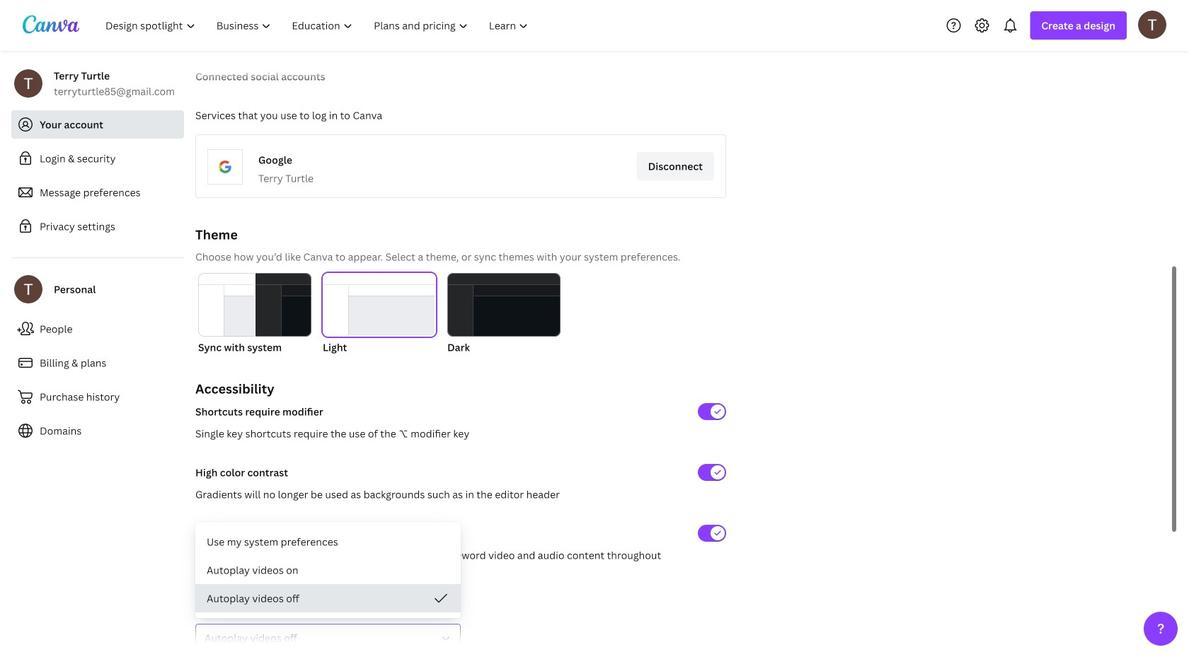 Task type: describe. For each thing, give the bounding box(es) containing it.
terry turtle image
[[1139, 10, 1167, 39]]

2 option from the top
[[195, 557, 461, 585]]

3 option from the top
[[195, 585, 461, 613]]

top level navigation element
[[96, 11, 541, 40]]



Task type: locate. For each thing, give the bounding box(es) containing it.
None button
[[198, 273, 312, 356], [323, 273, 436, 356], [448, 273, 561, 356], [195, 625, 461, 653], [198, 273, 312, 356], [323, 273, 436, 356], [448, 273, 561, 356], [195, 625, 461, 653]]

list box
[[195, 528, 461, 613]]

1 option from the top
[[195, 528, 461, 557]]

option
[[195, 528, 461, 557], [195, 557, 461, 585], [195, 585, 461, 613]]



Task type: vqa. For each thing, say whether or not it's contained in the screenshot.
BUTTON
yes



